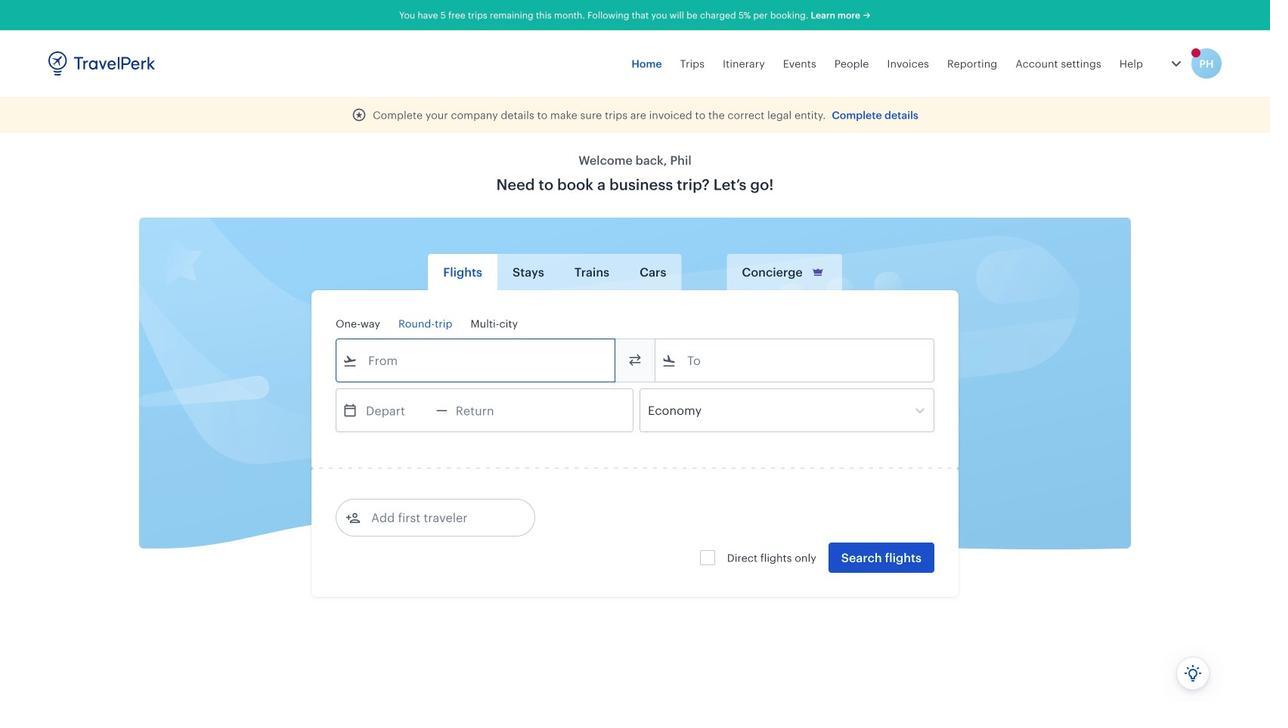 Task type: describe. For each thing, give the bounding box(es) containing it.
Add first traveler search field
[[361, 506, 518, 530]]

To search field
[[677, 349, 914, 373]]

Return text field
[[447, 389, 526, 432]]



Task type: vqa. For each thing, say whether or not it's contained in the screenshot.
From search box
yes



Task type: locate. For each thing, give the bounding box(es) containing it.
From search field
[[358, 349, 595, 373]]

Depart text field
[[358, 389, 436, 432]]



